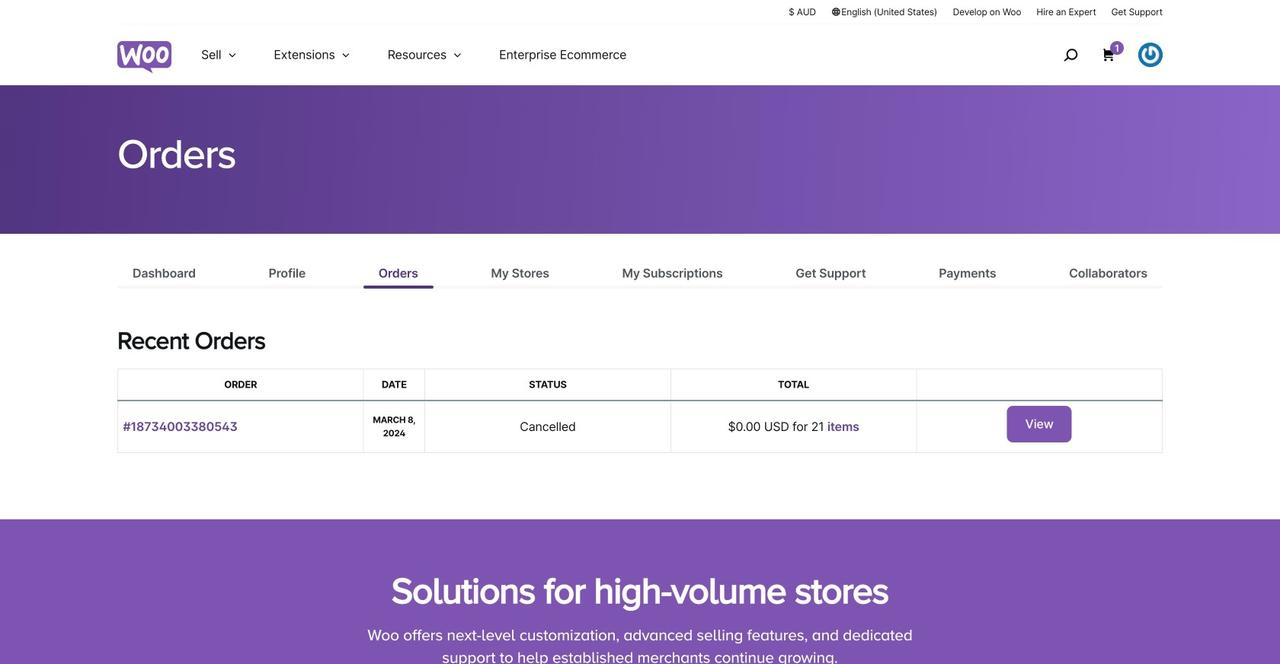 Task type: vqa. For each thing, say whether or not it's contained in the screenshot.
Service navigation menu element at top
yes



Task type: describe. For each thing, give the bounding box(es) containing it.
search image
[[1059, 43, 1083, 67]]

open account menu image
[[1139, 43, 1164, 67]]



Task type: locate. For each thing, give the bounding box(es) containing it.
service navigation menu element
[[1032, 30, 1164, 80]]



